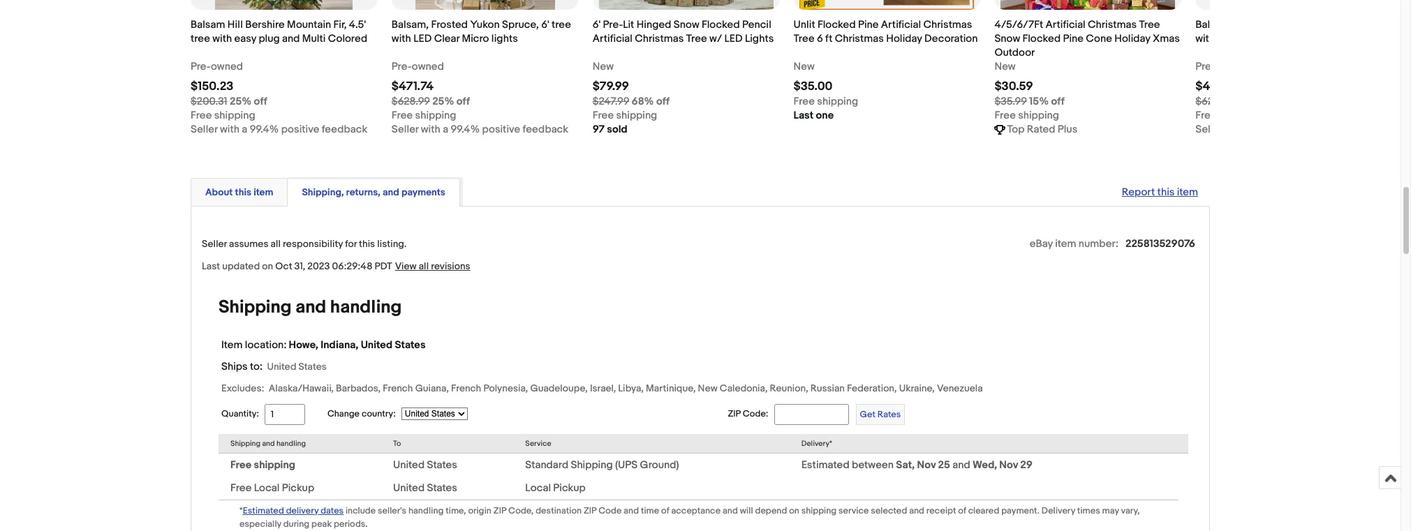 Task type: locate. For each thing, give the bounding box(es) containing it.
with down previous price $200.31 25% off text field in the left top of the page
[[220, 123, 240, 136]]

may
[[1103, 506, 1119, 517]]

change
[[328, 409, 360, 420]]

item inside the about this item button
[[254, 186, 273, 198]]

this right for at the left top of page
[[359, 238, 375, 250]]

99.4% inside pre-owned $150.23 $200.31 25% off free shipping seller with a 99.4% positive feedback
[[250, 123, 279, 136]]

2 positive from the left
[[482, 123, 521, 136]]

25% for $471.74
[[432, 95, 454, 108]]

spruce, inside balsam hill norway spruce, 5.5' tree with led color and clear lights
[[1289, 18, 1326, 31]]

pre-
[[603, 18, 623, 31], [191, 60, 211, 73], [392, 60, 412, 73], [1196, 60, 1216, 73]]

on right depend
[[789, 506, 800, 517]]

balsam inside balsam hill norway spruce, 5.5' tree with led color and clear lights
[[1196, 18, 1230, 31]]

nov left 29
[[1000, 459, 1018, 472]]

3 positive from the left
[[1287, 123, 1325, 136]]

frosted
[[431, 18, 468, 31]]

1 horizontal spatial of
[[959, 506, 967, 517]]

feedback for $471.74
[[523, 123, 569, 136]]

lights down 5.5' on the right
[[1315, 32, 1342, 45]]

2 $471.74 from the left
[[1196, 80, 1238, 94]]

1 horizontal spatial handling
[[330, 297, 402, 318]]

1 horizontal spatial spruce,
[[1289, 18, 1326, 31]]

periods.
[[334, 519, 368, 530]]

0 horizontal spatial $471.74
[[392, 80, 434, 94]]

estimated down delivery*
[[802, 459, 850, 472]]

1 spruce, from the left
[[502, 18, 539, 31]]

off inside pre-owned $471.74 $628.99 25% off free shipping seller with a 99.4% positive feedback
[[457, 95, 470, 108]]

owned inside pre-owned $471.74 $628.99 25% off free shipping seller with a 99.4% positive feedback
[[412, 60, 444, 73]]

owned inside pre-owned $150.23 $200.31 25% off free shipping seller with a 99.4% positive feedback
[[211, 60, 243, 73]]

pre- up $471.74 text box
[[1196, 60, 1216, 73]]

standard
[[525, 459, 569, 472]]

and left receipt
[[910, 506, 925, 517]]

hill up color
[[1233, 18, 1248, 31]]

handling
[[330, 297, 402, 318], [277, 439, 306, 448], [409, 506, 444, 517]]

0 horizontal spatial flocked
[[702, 18, 740, 31]]

0 horizontal spatial 25%
[[230, 95, 252, 108]]

local down free shipping
[[254, 482, 280, 495]]

unlit flocked pine artificial christmas tree 6 ft christmas holiday decoration
[[794, 18, 978, 45]]

pre- inside pre-owned $471.74 $628.99 free shipping seller with a 99.4% positive feedback
[[1196, 60, 1216, 73]]

$150.23
[[191, 80, 234, 94]]

1 a from the left
[[242, 123, 247, 136]]

new inside 4/5/6/7ft artificial christmas tree snow flocked pine cone holiday xmas outdoor new $30.59 $35.99 15% off free shipping
[[995, 60, 1016, 73]]

color
[[1238, 32, 1265, 45]]

ground
[[640, 459, 676, 472]]

united inside ships to: united states
[[267, 361, 296, 373]]

2 a from the left
[[443, 123, 449, 136]]

feedback inside pre-owned $150.23 $200.31 25% off free shipping seller with a 99.4% positive feedback
[[322, 123, 368, 136]]

0 horizontal spatial 99.4%
[[250, 123, 279, 136]]

shipping up free local pickup
[[254, 459, 295, 472]]

0 horizontal spatial item
[[254, 186, 273, 198]]

pine right the unlit
[[858, 18, 879, 31]]

shipping and handling up howe,
[[219, 297, 402, 318]]

feedback inside pre-owned $471.74 $628.99 25% off free shipping seller with a 99.4% positive feedback
[[523, 123, 569, 136]]

2 feedback from the left
[[523, 123, 569, 136]]

with down balsam,
[[392, 32, 411, 45]]

flocked inside "unlit flocked pine artificial christmas tree 6 ft christmas holiday decoration"
[[818, 18, 856, 31]]

a inside pre-owned $471.74 $628.99 25% off free shipping seller with a 99.4% positive feedback
[[443, 123, 449, 136]]

christmas
[[924, 18, 973, 31], [1088, 18, 1137, 31], [635, 32, 684, 45], [835, 32, 884, 45]]

snow inside 6' pre-lit hinged snow flocked pencil artificial christmas tree w/ led lights
[[674, 18, 700, 31]]

1 horizontal spatial pre-owned text field
[[392, 60, 444, 74]]

lights inside the balsam, frosted yukon spruce, 6' tree with led clear micro lights
[[492, 32, 518, 45]]

zip left code
[[584, 506, 597, 517]]

christmas inside 6' pre-lit hinged snow flocked pencil artificial christmas tree w/ led lights
[[635, 32, 684, 45]]

2 new text field from the left
[[995, 60, 1016, 74]]

1 $471.74 from the left
[[392, 80, 434, 94]]

tree inside balsam hill norway spruce, 5.5' tree with led color and clear lights
[[1347, 18, 1366, 31]]

flocked inside 6' pre-lit hinged snow flocked pencil artificial christmas tree w/ led lights
[[702, 18, 740, 31]]

view all revisions link
[[392, 260, 470, 273]]

$471.74 text field
[[1196, 80, 1238, 94]]

tree left w/
[[686, 32, 707, 45]]

tree inside "unlit flocked pine artificial christmas tree 6 ft christmas holiday decoration"
[[794, 32, 815, 45]]

of right receipt
[[959, 506, 967, 517]]

pre- for pre-owned $471.74 $628.99 free shipping seller with a 99.4% positive feedback
[[1196, 60, 1216, 73]]

states inside ships to: united states
[[299, 361, 327, 373]]

tree inside 6' pre-lit hinged snow flocked pencil artificial christmas tree w/ led lights
[[686, 32, 707, 45]]

hill up easy
[[228, 18, 243, 31]]

and right plug
[[282, 32, 300, 45]]

new inside 'new $79.99 $247.99 68% off free shipping 97 sold'
[[593, 60, 614, 73]]

excludes: alaska/hawaii, barbados, french guiana, french polynesia, guadeloupe, israel, libya, martinique, new caledonia, reunion, russian federation, ukraine, venezuela
[[221, 383, 983, 395]]

and left will
[[723, 506, 738, 517]]

estimated up "especially"
[[243, 506, 284, 517]]

with inside the balsam, frosted yukon spruce, 6' tree with led clear micro lights
[[392, 32, 411, 45]]

pre- inside pre-owned $150.23 $200.31 25% off free shipping seller with a 99.4% positive feedback
[[191, 60, 211, 73]]

handling down 06:29:48
[[330, 297, 402, 318]]

libya,
[[618, 383, 644, 395]]

led inside balsam hill norway spruce, 5.5' tree with led color and clear lights
[[1218, 32, 1236, 45]]

shipping down $471.74 text box
[[1220, 109, 1261, 122]]

6' inside 6' pre-lit hinged snow flocked pencil artificial christmas tree w/ led lights
[[593, 18, 601, 31]]

1 clear from the left
[[434, 32, 460, 45]]

1 6' from the left
[[541, 18, 549, 31]]

1 horizontal spatial local
[[525, 482, 551, 495]]

hill for $150.23
[[228, 18, 243, 31]]

0 vertical spatial shipping
[[219, 297, 292, 318]]

0 horizontal spatial pre-owned text field
[[191, 60, 243, 74]]

feedback
[[322, 123, 368, 136], [523, 123, 569, 136], [1327, 123, 1373, 136]]

*
[[240, 506, 243, 517]]

0 vertical spatial all
[[271, 238, 281, 250]]

estimated
[[802, 459, 850, 472], [243, 506, 284, 517]]

)
[[676, 459, 679, 472]]

all
[[271, 238, 281, 250], [419, 260, 429, 272]]

1 horizontal spatial seller with a 99.4% positive feedback text field
[[1196, 123, 1373, 137]]

1 owned from the left
[[211, 60, 243, 73]]

new
[[593, 60, 614, 73], [794, 60, 815, 73], [995, 60, 1016, 73], [698, 383, 718, 395]]

with
[[213, 32, 232, 45], [392, 32, 411, 45], [1196, 32, 1216, 45], [220, 123, 240, 136], [421, 123, 441, 136], [1225, 123, 1245, 136]]

3 off from the left
[[656, 95, 670, 108]]

handling inside include seller's handling time, origin zip code, destination zip code and time of acceptance and will depend on shipping service selected and receipt of cleared payment. delivery times may vary, especially during peak periods.
[[409, 506, 444, 517]]

shipping down $471.74 text field
[[415, 109, 456, 122]]

handling left the time,
[[409, 506, 444, 517]]

2 off from the left
[[457, 95, 470, 108]]

225813529076
[[1126, 237, 1196, 251]]

responsibility
[[283, 238, 343, 250]]

led left color
[[1218, 32, 1236, 45]]

new $79.99 $247.99 68% off free shipping 97 sold
[[593, 60, 670, 136]]

tree left lit
[[552, 18, 571, 31]]

6' inside the balsam, frosted yukon spruce, 6' tree with led clear micro lights
[[541, 18, 549, 31]]

$471.74 up previous price $628.99 25% off text field at the top left of the page
[[392, 80, 434, 94]]

pre- up $471.74 text field
[[392, 60, 412, 73]]

balsam hill norway spruce, 5.5' tree with led color and clear lights
[[1196, 18, 1366, 45]]

previous price $35.99 15% off text field
[[995, 95, 1065, 109]]

lights
[[492, 32, 518, 45], [1315, 32, 1342, 45]]

Free shipping text field
[[794, 95, 859, 109], [392, 109, 456, 123], [593, 109, 658, 123], [995, 109, 1060, 123], [1196, 109, 1261, 123]]

artificial
[[881, 18, 921, 31], [1046, 18, 1086, 31], [593, 32, 633, 45]]

25% down $471.74 text field
[[432, 95, 454, 108]]

$628.99 inside pre-owned $471.74 $628.99 free shipping seller with a 99.4% positive feedback
[[1196, 95, 1234, 108]]

pre- left 'hinged'
[[603, 18, 623, 31]]

3 led from the left
[[1218, 32, 1236, 45]]

pre- up $150.23 text box
[[191, 60, 211, 73]]

2 horizontal spatial led
[[1218, 32, 1236, 45]]

spruce, left 5.5' on the right
[[1289, 18, 1326, 31]]

item inside report this item link
[[1177, 186, 1199, 199]]

1 french from the left
[[383, 383, 413, 395]]

free inside pre-owned $471.74 $628.99 25% off free shipping seller with a 99.4% positive feedback
[[392, 109, 413, 122]]

2 6' from the left
[[593, 18, 601, 31]]

$628.99 down $471.74 text box
[[1196, 95, 1234, 108]]

1 hill from the left
[[228, 18, 243, 31]]

0 horizontal spatial tree
[[191, 32, 210, 45]]

tab list
[[191, 175, 1210, 207]]

2 horizontal spatial artificial
[[1046, 18, 1086, 31]]

1 horizontal spatial led
[[725, 32, 743, 45]]

2 horizontal spatial flocked
[[1023, 32, 1061, 45]]

1 horizontal spatial owned
[[412, 60, 444, 73]]

0 horizontal spatial zip
[[494, 506, 506, 517]]

1 horizontal spatial $628.99
[[1196, 95, 1234, 108]]

0 horizontal spatial seller with a 99.4% positive feedback text field
[[392, 123, 569, 137]]

balsam for $471.74
[[1196, 18, 1230, 31]]

united right to:
[[267, 361, 296, 373]]

depend
[[755, 506, 787, 517]]

snow for $30.59
[[995, 32, 1021, 45]]

owned
[[211, 60, 243, 73], [412, 60, 444, 73], [1216, 60, 1248, 73]]

local pickup
[[525, 482, 586, 495]]

and left time
[[624, 506, 639, 517]]

a inside pre-owned $150.23 $200.31 25% off free shipping seller with a 99.4% positive feedback
[[242, 123, 247, 136]]

1 99.4% from the left
[[250, 123, 279, 136]]

0 horizontal spatial all
[[271, 238, 281, 250]]

tree up xmas
[[1140, 18, 1161, 31]]

1 led from the left
[[414, 32, 432, 45]]

snow inside 4/5/6/7ft artificial christmas tree snow flocked pine cone holiday xmas outdoor new $30.59 $35.99 15% off free shipping
[[995, 32, 1021, 45]]

2 horizontal spatial this
[[1158, 186, 1175, 199]]

0 horizontal spatial local
[[254, 482, 280, 495]]

1 horizontal spatial nov
[[1000, 459, 1018, 472]]

with down $628.99 text field
[[1225, 123, 1245, 136]]

listing.
[[377, 238, 407, 250]]

owned up $471.74 text box
[[1216, 60, 1248, 73]]

1 25% from the left
[[230, 95, 252, 108]]

this for about
[[235, 186, 251, 198]]

off right the 15% on the right
[[1052, 95, 1065, 108]]

positive
[[281, 123, 319, 136], [482, 123, 521, 136], [1287, 123, 1325, 136]]

25%
[[230, 95, 252, 108], [432, 95, 454, 108]]

$628.99 inside pre-owned $471.74 $628.99 25% off free shipping seller with a 99.4% positive feedback
[[392, 95, 430, 108]]

1 vertical spatial all
[[419, 260, 429, 272]]

owned up '$150.23'
[[211, 60, 243, 73]]

colored
[[328, 32, 367, 45]]

item right about in the left of the page
[[254, 186, 273, 198]]

ebay
[[1030, 237, 1053, 251]]

clear down frosted
[[434, 32, 460, 45]]

$35.00
[[794, 80, 833, 94]]

2 horizontal spatial positive
[[1287, 123, 1325, 136]]

and inside button
[[383, 186, 399, 198]]

tree inside the balsam, frosted yukon spruce, 6' tree with led clear micro lights
[[552, 18, 571, 31]]

99.4% down previous price $200.31 25% off text field in the left top of the page
[[250, 123, 279, 136]]

last inside new $35.00 free shipping last one
[[794, 109, 814, 122]]

1 off from the left
[[254, 95, 267, 108]]

0 horizontal spatial positive
[[281, 123, 319, 136]]

french
[[383, 383, 413, 395], [451, 383, 481, 395]]

shipping left (ups
[[571, 459, 613, 472]]

1 horizontal spatial tree
[[794, 32, 815, 45]]

led inside the balsam, frosted yukon spruce, 6' tree with led clear micro lights
[[414, 32, 432, 45]]

1 horizontal spatial snow
[[995, 32, 1021, 45]]

owned for pre-owned $471.74 $628.99 25% off free shipping seller with a 99.4% positive feedback
[[412, 60, 444, 73]]

holiday left decoration
[[886, 32, 922, 45]]

unlit
[[794, 18, 816, 31]]

1 horizontal spatial $471.74
[[1196, 80, 1238, 94]]

3 99.4% from the left
[[1255, 123, 1284, 136]]

positive inside pre-owned $471.74 $628.99 25% off free shipping seller with a 99.4% positive feedback
[[482, 123, 521, 136]]

1 vertical spatial pine
[[1063, 32, 1084, 45]]

all up oct
[[271, 238, 281, 250]]

seller inside pre-owned $471.74 $628.99 25% off free shipping seller with a 99.4% positive feedback
[[392, 123, 419, 136]]

2 vertical spatial handling
[[409, 506, 444, 517]]

25% inside pre-owned $471.74 $628.99 25% off free shipping seller with a 99.4% positive feedback
[[432, 95, 454, 108]]

with up pre-owned text box
[[1196, 32, 1216, 45]]

guiana,
[[415, 383, 449, 395]]

1 horizontal spatial last
[[794, 109, 814, 122]]

2 spruce, from the left
[[1289, 18, 1326, 31]]

on
[[262, 260, 273, 272], [789, 506, 800, 517]]

2 lights from the left
[[1315, 32, 1342, 45]]

New text field
[[593, 60, 614, 74], [995, 60, 1016, 74]]

free up '97'
[[593, 109, 614, 122]]

all right view
[[419, 260, 429, 272]]

shipping up free shipping
[[230, 439, 261, 448]]

item
[[1177, 186, 1199, 199], [254, 186, 273, 198], [1056, 237, 1077, 251]]

pine inside "unlit flocked pine artificial christmas tree 6 ft christmas holiday decoration"
[[858, 18, 879, 31]]

for
[[345, 238, 357, 250]]

1 horizontal spatial positive
[[482, 123, 521, 136]]

pre-owned text field up '$150.23'
[[191, 60, 243, 74]]

seller with a 99.4% positive feedback text field down previous price $628.99 25% off text field at the top left of the page
[[392, 123, 569, 137]]

hill inside balsam hill bershire mountain fir, 4.5' tree with easy plug and multi colored
[[228, 18, 243, 31]]

99.4% down previous price $628.99 25% off text field at the top left of the page
[[451, 123, 480, 136]]

item right ebay in the right top of the page
[[1056, 237, 1077, 251]]

25% inside pre-owned $150.23 $200.31 25% off free shipping seller with a 99.4% positive feedback
[[230, 95, 252, 108]]

$628.99 down $471.74 text field
[[392, 95, 430, 108]]

0 vertical spatial handling
[[330, 297, 402, 318]]

hill inside balsam hill norway spruce, 5.5' tree with led color and clear lights
[[1233, 18, 1248, 31]]

2 horizontal spatial tree
[[1140, 18, 1161, 31]]

1 horizontal spatial hill
[[1233, 18, 1248, 31]]

free down $471.74 text field
[[392, 109, 413, 122]]

15%
[[1030, 95, 1049, 108]]

1 new text field from the left
[[593, 60, 614, 74]]

shipping inside new $35.00 free shipping last one
[[817, 95, 859, 108]]

snow for lights
[[674, 18, 700, 31]]

clear right color
[[1287, 32, 1313, 45]]

1 vertical spatial on
[[789, 506, 800, 517]]

$628.99 for pre-owned $471.74 $628.99 free shipping seller with a 99.4% positive feedback
[[1196, 95, 1234, 108]]

1 horizontal spatial lights
[[1315, 32, 1342, 45]]

6'
[[541, 18, 549, 31], [593, 18, 601, 31]]

on left oct
[[262, 260, 273, 272]]

1 positive from the left
[[281, 123, 319, 136]]

and right returns,
[[383, 186, 399, 198]]

99.4% inside pre-owned $471.74 $628.99 25% off free shipping seller with a 99.4% positive feedback
[[451, 123, 480, 136]]

with inside pre-owned $150.23 $200.31 25% off free shipping seller with a 99.4% positive feedback
[[220, 123, 240, 136]]

flocked inside 4/5/6/7ft artificial christmas tree snow flocked pine cone holiday xmas outdoor new $30.59 $35.99 15% off free shipping
[[1023, 32, 1061, 45]]

1 pickup from the left
[[282, 482, 314, 495]]

with left easy
[[213, 32, 232, 45]]

seller inside pre-owned $471.74 $628.99 free shipping seller with a 99.4% positive feedback
[[1196, 123, 1223, 136]]

previous price $628.99 25% off text field
[[1196, 95, 1274, 109]]

1 holiday from the left
[[886, 32, 922, 45]]

0 vertical spatial on
[[262, 260, 273, 272]]

0 horizontal spatial led
[[414, 32, 432, 45]]

1 nov from the left
[[917, 459, 936, 472]]

positive inside pre-owned $471.74 $628.99 free shipping seller with a 99.4% positive feedback
[[1287, 123, 1325, 136]]

1 lights from the left
[[492, 32, 518, 45]]

0 horizontal spatial owned
[[211, 60, 243, 73]]

new text field up $79.99
[[593, 60, 614, 74]]

0 horizontal spatial new text field
[[593, 60, 614, 74]]

code,
[[508, 506, 534, 517]]

united states
[[393, 459, 457, 472], [393, 482, 457, 495]]

$471.74 inside pre-owned $471.74 $628.99 25% off free shipping seller with a 99.4% positive feedback
[[392, 80, 434, 94]]

1 horizontal spatial 25%
[[432, 95, 454, 108]]

item right the report
[[1177, 186, 1199, 199]]

1 balsam from the left
[[191, 18, 225, 31]]

snow up outdoor
[[995, 32, 1021, 45]]

shipping down $200.31 at the left top of the page
[[214, 109, 255, 122]]

2 horizontal spatial zip
[[728, 409, 741, 420]]

0 horizontal spatial this
[[235, 186, 251, 198]]

0 vertical spatial snow
[[674, 18, 700, 31]]

1 horizontal spatial estimated
[[802, 459, 850, 472]]

new text field for $79.99
[[593, 60, 614, 74]]

owned for pre-owned $471.74 $628.99 free shipping seller with a 99.4% positive feedback
[[1216, 60, 1248, 73]]

a for $150.23
[[242, 123, 247, 136]]

tree for pre-owned $471.74 $628.99 free shipping seller with a 99.4% positive feedback
[[1347, 18, 1366, 31]]

2 horizontal spatial 99.4%
[[1255, 123, 1284, 136]]

pre- for pre-owned $150.23 $200.31 25% off free shipping seller with a 99.4% positive feedback
[[191, 60, 211, 73]]

1 horizontal spatial holiday
[[1115, 32, 1151, 45]]

99.4% for $471.74
[[451, 123, 480, 136]]

pre-owned $150.23 $200.31 25% off free shipping seller with a 99.4% positive feedback
[[191, 60, 368, 136]]

99.4% inside pre-owned $471.74 $628.99 free shipping seller with a 99.4% positive feedback
[[1255, 123, 1284, 136]]

1 seller with a 99.4% positive feedback text field from the left
[[392, 123, 569, 137]]

spruce, inside the balsam, frosted yukon spruce, 6' tree with led clear micro lights
[[502, 18, 539, 31]]

1 horizontal spatial 99.4%
[[451, 123, 480, 136]]

pickup
[[282, 482, 314, 495], [553, 482, 586, 495]]

off
[[254, 95, 267, 108], [457, 95, 470, 108], [656, 95, 670, 108], [1052, 95, 1065, 108]]

handling down quantity: text field on the bottom left of page
[[277, 439, 306, 448]]

0 horizontal spatial balsam
[[191, 18, 225, 31]]

shipping inside pre-owned $471.74 $628.99 free shipping seller with a 99.4% positive feedback
[[1220, 109, 1261, 122]]

pre- inside 6' pre-lit hinged snow flocked pencil artificial christmas tree w/ led lights
[[603, 18, 623, 31]]

polynesia,
[[484, 383, 528, 395]]

1 horizontal spatial on
[[789, 506, 800, 517]]

flocked down 4/5/6/7ft
[[1023, 32, 1061, 45]]

$30.59
[[995, 80, 1034, 94]]

1 $628.99 from the left
[[392, 95, 430, 108]]

spruce, right the yukon
[[502, 18, 539, 31]]

holiday right cone
[[1115, 32, 1151, 45]]

0 horizontal spatial clear
[[434, 32, 460, 45]]

1 horizontal spatial pickup
[[553, 482, 586, 495]]

between
[[852, 459, 894, 472]]

2 led from the left
[[725, 32, 743, 45]]

0 horizontal spatial estimated
[[243, 506, 284, 517]]

1 vertical spatial united states
[[393, 482, 457, 495]]

0 horizontal spatial of
[[661, 506, 670, 517]]

snow right 'hinged'
[[674, 18, 700, 31]]

0 horizontal spatial spruce,
[[502, 18, 539, 31]]

0 horizontal spatial pine
[[858, 18, 879, 31]]

Quantity: text field
[[265, 404, 305, 425]]

of right time
[[661, 506, 670, 517]]

tree inside balsam hill bershire mountain fir, 4.5' tree with easy plug and multi colored
[[191, 32, 210, 45]]

0 horizontal spatial tree
[[686, 32, 707, 45]]

led inside 6' pre-lit hinged snow flocked pencil artificial christmas tree w/ led lights
[[725, 32, 743, 45]]

tree down the unlit
[[794, 32, 815, 45]]

1 vertical spatial snow
[[995, 32, 1021, 45]]

1 horizontal spatial flocked
[[818, 18, 856, 31]]

99.4% down $628.99 text field
[[1255, 123, 1284, 136]]

seller down previous price $628.99 25% off text field at the top left of the page
[[392, 123, 419, 136]]

2 99.4% from the left
[[451, 123, 480, 136]]

pre- inside pre-owned $471.74 $628.99 25% off free shipping seller with a 99.4% positive feedback
[[392, 60, 412, 73]]

local down standard
[[525, 482, 551, 495]]

1 feedback from the left
[[322, 123, 368, 136]]

revisions
[[431, 260, 470, 272]]

positive for $150.23
[[281, 123, 319, 136]]

balsam for $150.23
[[191, 18, 225, 31]]

pre-owned text field for $150.23
[[191, 60, 243, 74]]

0 horizontal spatial snow
[[674, 18, 700, 31]]

$628.99
[[392, 95, 430, 108], [1196, 95, 1234, 108]]

1 pre-owned text field from the left
[[191, 60, 243, 74]]

2 united states from the top
[[393, 482, 457, 495]]

2 pre-owned text field from the left
[[392, 60, 444, 74]]

3 feedback from the left
[[1327, 123, 1373, 136]]

99.4%
[[250, 123, 279, 136], [451, 123, 480, 136], [1255, 123, 1284, 136]]

flocked
[[702, 18, 740, 31], [818, 18, 856, 31], [1023, 32, 1061, 45]]

2 horizontal spatial a
[[1247, 123, 1253, 136]]

include seller's handling time, origin zip code, destination zip code and time of acceptance and will depend on shipping service selected and receipt of cleared payment. delivery times may vary, especially during peak periods.
[[240, 506, 1140, 530]]

0 vertical spatial pine
[[858, 18, 879, 31]]

shipping inside pre-owned $471.74 $628.99 25% off free shipping seller with a 99.4% positive feedback
[[415, 109, 456, 122]]

2 owned from the left
[[412, 60, 444, 73]]

during
[[283, 519, 310, 530]]

3 owned from the left
[[1216, 60, 1248, 73]]

97 sold text field
[[593, 123, 628, 137]]

1 horizontal spatial clear
[[1287, 32, 1313, 45]]

2 horizontal spatial item
[[1177, 186, 1199, 199]]

lights down the yukon
[[492, 32, 518, 45]]

0 horizontal spatial feedback
[[322, 123, 368, 136]]

owned inside pre-owned $471.74 $628.99 free shipping seller with a 99.4% positive feedback
[[1216, 60, 1248, 73]]

0 horizontal spatial 6'
[[541, 18, 549, 31]]

Seller with a 99.4% positive feedback text field
[[392, 123, 569, 137], [1196, 123, 1373, 137]]

item for report this item
[[1177, 186, 1199, 199]]

0 horizontal spatial last
[[202, 260, 220, 272]]

Seller with a 99.4% positive feedback text field
[[191, 123, 368, 137]]

zip code:
[[728, 409, 769, 420]]

balsam hill bershire mountain fir, 4.5' tree with easy plug and multi colored
[[191, 18, 367, 45]]

ships
[[221, 360, 248, 374]]

last left the updated
[[202, 260, 220, 272]]

4 off from the left
[[1052, 95, 1065, 108]]

1 horizontal spatial french
[[451, 383, 481, 395]]

2 $628.99 from the left
[[1196, 95, 1234, 108]]

Pre-owned text field
[[191, 60, 243, 74], [392, 60, 444, 74]]

tree inside 4/5/6/7ft artificial christmas tree snow flocked pine cone holiday xmas outdoor new $30.59 $35.99 15% off free shipping
[[1140, 18, 1161, 31]]

free down $200.31 at the left top of the page
[[191, 109, 212, 122]]

3 a from the left
[[1247, 123, 1253, 136]]

25% up free shipping text field
[[230, 95, 252, 108]]

a down previous price $628.99 25% off text field at the top left of the page
[[443, 123, 449, 136]]

balsam,
[[392, 18, 429, 31]]

new inside new $35.00 free shipping last one
[[794, 60, 815, 73]]

off down micro
[[457, 95, 470, 108]]

new left caledonia,
[[698, 383, 718, 395]]

this right the report
[[1158, 186, 1175, 199]]

location:
[[245, 339, 287, 352]]

guadeloupe,
[[530, 383, 588, 395]]

0 horizontal spatial $628.99
[[392, 95, 430, 108]]

2 clear from the left
[[1287, 32, 1313, 45]]

shipping down the 15% on the right
[[1018, 109, 1060, 122]]

0 vertical spatial last
[[794, 109, 814, 122]]

free up last one text field at top
[[794, 95, 815, 108]]

2 holiday from the left
[[1115, 32, 1151, 45]]

with down previous price $628.99 25% off text field at the top left of the page
[[421, 123, 441, 136]]

1 horizontal spatial this
[[359, 238, 375, 250]]

tab list containing about this item
[[191, 175, 1210, 207]]

rated
[[1027, 123, 1056, 136]]

shipping up location:
[[219, 297, 292, 318]]

shipping inside include seller's handling time, origin zip code, destination zip code and time of acceptance and will depend on shipping service selected and receipt of cleared payment. delivery times may vary, especially during peak periods.
[[802, 506, 837, 517]]

Top Rated Plus text field
[[1007, 123, 1078, 137]]

1 horizontal spatial 6'
[[593, 18, 601, 31]]

shipping down 68%
[[616, 109, 658, 122]]

off inside 'new $79.99 $247.99 68% off free shipping 97 sold'
[[656, 95, 670, 108]]

0 horizontal spatial french
[[383, 383, 413, 395]]

1 horizontal spatial feedback
[[523, 123, 569, 136]]

tree left easy
[[191, 32, 210, 45]]

report this item
[[1122, 186, 1199, 199]]

spruce, for pre-owned $471.74 $628.99 free shipping seller with a 99.4% positive feedback
[[1289, 18, 1326, 31]]

$79.99
[[593, 80, 629, 94]]

0 horizontal spatial artificial
[[593, 32, 633, 45]]

97
[[593, 123, 605, 136]]

$471.74 for pre-owned $471.74 $628.99 25% off free shipping seller with a 99.4% positive feedback
[[392, 80, 434, 94]]

0 vertical spatial united states
[[393, 459, 457, 472]]

1 united states from the top
[[393, 459, 457, 472]]

seller with a 99.4% positive feedback text field for pre-owned $471.74 $628.99 free shipping seller with a 99.4% positive feedback
[[1196, 123, 1373, 137]]

2 balsam from the left
[[1196, 18, 1230, 31]]

2 horizontal spatial owned
[[1216, 60, 1248, 73]]

0 horizontal spatial lights
[[492, 32, 518, 45]]

a for $471.74
[[443, 123, 449, 136]]

$471.74 inside pre-owned $471.74 $628.99 free shipping seller with a 99.4% positive feedback
[[1196, 80, 1238, 94]]

positive inside pre-owned $150.23 $200.31 25% off free shipping seller with a 99.4% positive feedback
[[281, 123, 319, 136]]

2 nov from the left
[[1000, 459, 1018, 472]]

pre-owned $471.74 $628.99 25% off free shipping seller with a 99.4% positive feedback
[[392, 60, 569, 136]]

free shipping text field down the 15% on the right
[[995, 109, 1060, 123]]

last updated on oct 31, 2023 06:29:48 pdt view all revisions
[[202, 260, 470, 272]]

item
[[221, 339, 243, 352]]

and down norway
[[1267, 32, 1285, 45]]

this inside button
[[235, 186, 251, 198]]

2 hill from the left
[[1233, 18, 1248, 31]]

new text field down outdoor
[[995, 60, 1016, 74]]

balsam up pre-owned text box
[[1196, 18, 1230, 31]]

0 horizontal spatial pickup
[[282, 482, 314, 495]]

2 seller with a 99.4% positive feedback text field from the left
[[1196, 123, 1373, 137]]

led for pre-owned $471.74 $628.99 25% off free shipping seller with a 99.4% positive feedback
[[414, 32, 432, 45]]

flocked up w/
[[702, 18, 740, 31]]

zip right origin
[[494, 506, 506, 517]]

of
[[661, 506, 670, 517], [959, 506, 967, 517]]

balsam inside balsam hill bershire mountain fir, 4.5' tree with easy plug and multi colored
[[191, 18, 225, 31]]

0 horizontal spatial hill
[[228, 18, 243, 31]]

new up "$35.00" text box
[[794, 60, 815, 73]]

1 horizontal spatial artificial
[[881, 18, 921, 31]]

bershire
[[245, 18, 285, 31]]

$471.74 for pre-owned $471.74 $628.99 free shipping seller with a 99.4% positive feedback
[[1196, 80, 1238, 94]]

free inside new $35.00 free shipping last one
[[794, 95, 815, 108]]

$79.99 text field
[[593, 80, 629, 94]]

2 25% from the left
[[432, 95, 454, 108]]

$200.31
[[191, 95, 227, 108]]



Task type: describe. For each thing, give the bounding box(es) containing it.
$30.59 text field
[[995, 80, 1034, 94]]

payment.
[[1002, 506, 1040, 517]]

pre- for pre-owned $471.74 $628.99 25% off free shipping seller with a 99.4% positive feedback
[[392, 60, 412, 73]]

ebay item number: 225813529076
[[1030, 237, 1196, 251]]

standard shipping (ups ground )
[[525, 459, 679, 472]]

fir,
[[334, 18, 347, 31]]

martinique,
[[646, 383, 696, 395]]

ft
[[826, 32, 833, 45]]

view
[[395, 260, 417, 272]]

4.5'
[[349, 18, 366, 31]]

Free shipping text field
[[191, 109, 255, 123]]

feedback for $150.23
[[322, 123, 368, 136]]

service
[[525, 439, 552, 448]]

1 horizontal spatial all
[[419, 260, 429, 272]]

payments
[[402, 186, 446, 198]]

$35.99
[[995, 95, 1027, 108]]

owned for pre-owned $150.23 $200.31 25% off free shipping seller with a 99.4% positive feedback
[[211, 60, 243, 73]]

pre-owned $471.74 $628.99 free shipping seller with a 99.4% positive feedback
[[1196, 60, 1373, 136]]

clear inside the balsam, frosted yukon spruce, 6' tree with led clear micro lights
[[434, 32, 460, 45]]

with inside balsam hill bershire mountain fir, 4.5' tree with easy plug and multi colored
[[213, 32, 232, 45]]

delivery*
[[802, 439, 833, 448]]

estimated between sat, nov 25 and wed, nov 29
[[802, 459, 1033, 472]]

0 vertical spatial estimated
[[802, 459, 850, 472]]

code
[[599, 506, 622, 517]]

positive for $471.74
[[482, 123, 521, 136]]

christmas right ft
[[835, 32, 884, 45]]

artificial inside "unlit flocked pine artificial christmas tree 6 ft christmas holiday decoration"
[[881, 18, 921, 31]]

shipping,
[[302, 186, 344, 198]]

and up howe,
[[296, 297, 326, 318]]

estimated delivery dates link
[[243, 504, 344, 518]]

New text field
[[794, 60, 815, 74]]

united states for free shipping
[[393, 459, 457, 472]]

$628.99 for pre-owned $471.74 $628.99 25% off free shipping seller with a 99.4% positive feedback
[[392, 95, 430, 108]]

on inside include seller's handling time, origin zip code, destination zip code and time of acceptance and will depend on shipping service selected and receipt of cleared payment. delivery times may vary, especially during peak periods.
[[789, 506, 800, 517]]

shipping, returns, and payments
[[302, 186, 446, 198]]

cone
[[1086, 32, 1113, 45]]

29
[[1021, 459, 1033, 472]]

previous price $628.99 25% off text field
[[392, 95, 470, 109]]

updated
[[222, 260, 260, 272]]

this for report
[[1158, 186, 1175, 199]]

68%
[[632, 95, 654, 108]]

item for about this item
[[254, 186, 273, 198]]

1 local from the left
[[254, 482, 280, 495]]

previous price $200.31 25% off text field
[[191, 95, 267, 109]]

russian
[[811, 383, 845, 395]]

free shipping
[[230, 459, 295, 472]]

seller assumes all responsibility for this listing.
[[202, 238, 407, 250]]

and inside balsam hill norway spruce, 5.5' tree with led color and clear lights
[[1267, 32, 1285, 45]]

seller's
[[378, 506, 407, 517]]

new $35.00 free shipping last one
[[794, 60, 859, 122]]

assumes
[[229, 238, 269, 250]]

1 horizontal spatial zip
[[584, 506, 597, 517]]

about this item button
[[205, 186, 273, 199]]

pine inside 4/5/6/7ft artificial christmas tree snow flocked pine cone holiday xmas outdoor new $30.59 $35.99 15% off free shipping
[[1063, 32, 1084, 45]]

quantity:
[[221, 409, 259, 420]]

2 of from the left
[[959, 506, 967, 517]]

spruce, for pre-owned $471.74 $628.99 25% off free shipping seller with a 99.4% positive feedback
[[502, 18, 539, 31]]

and inside balsam hill bershire mountain fir, 4.5' tree with easy plug and multi colored
[[282, 32, 300, 45]]

united right 'indiana,'
[[361, 339, 393, 352]]

easy
[[234, 32, 256, 45]]

free shipping text field for 4/5/6/7ft artificial christmas tree snow flocked pine cone holiday xmas outdoor new $30.59 $35.99 15% off free shipping
[[995, 109, 1060, 123]]

free up free local pickup
[[230, 459, 252, 472]]

free inside pre-owned $471.74 $628.99 free shipping seller with a 99.4% positive feedback
[[1196, 109, 1217, 122]]

free inside 4/5/6/7ft artificial christmas tree snow flocked pine cone holiday xmas outdoor new $30.59 $35.99 15% off free shipping
[[995, 109, 1016, 122]]

include
[[346, 506, 376, 517]]

2 vertical spatial shipping
[[571, 459, 613, 472]]

receipt
[[927, 506, 956, 517]]

country:
[[362, 409, 396, 420]]

1 vertical spatial shipping and handling
[[230, 439, 306, 448]]

excludes:
[[221, 383, 264, 395]]

pencil
[[742, 18, 772, 31]]

vary,
[[1121, 506, 1140, 517]]

Last one text field
[[794, 109, 834, 123]]

seller inside pre-owned $150.23 $200.31 25% off free shipping seller with a 99.4% positive feedback
[[191, 123, 218, 136]]

artificial inside 6' pre-lit hinged snow flocked pencil artificial christmas tree w/ led lights
[[593, 32, 633, 45]]

lit
[[623, 18, 634, 31]]

norway
[[1251, 18, 1286, 31]]

1 of from the left
[[661, 506, 670, 517]]

0 horizontal spatial on
[[262, 260, 273, 272]]

wed,
[[973, 459, 997, 472]]

99.4% for $150.23
[[250, 123, 279, 136]]

with inside pre-owned $471.74 $628.99 25% off free shipping seller with a 99.4% positive feedback
[[421, 123, 441, 136]]

shipping inside pre-owned $150.23 $200.31 25% off free shipping seller with a 99.4% positive feedback
[[214, 109, 255, 122]]

free inside 'new $79.99 $247.99 68% off free shipping 97 sold'
[[593, 109, 614, 122]]

plus
[[1058, 123, 1078, 136]]

a inside pre-owned $471.74 $628.99 free shipping seller with a 99.4% positive feedback
[[1247, 123, 1253, 136]]

flocked for $30.59
[[1023, 32, 1061, 45]]

free inside pre-owned $150.23 $200.31 25% off free shipping seller with a 99.4% positive feedback
[[191, 109, 212, 122]]

dates
[[321, 506, 344, 517]]

1 vertical spatial last
[[202, 260, 220, 272]]

united down to
[[393, 459, 425, 472]]

ZIP Code: text field
[[774, 404, 849, 425]]

cleared
[[969, 506, 1000, 517]]

xmas
[[1153, 32, 1180, 45]]

destination
[[536, 506, 582, 517]]

federation,
[[847, 383, 897, 395]]

$35.00 text field
[[794, 80, 833, 94]]

selected
[[871, 506, 908, 517]]

* estimated delivery dates
[[240, 506, 344, 517]]

will
[[740, 506, 753, 517]]

and up free shipping
[[262, 439, 275, 448]]

plug
[[259, 32, 280, 45]]

free local pickup
[[230, 482, 314, 495]]

returns,
[[346, 186, 381, 198]]

off inside pre-owned $150.23 $200.31 25% off free shipping seller with a 99.4% positive feedback
[[254, 95, 267, 108]]

1 vertical spatial estimated
[[243, 506, 284, 517]]

Pre-owned text field
[[1196, 60, 1248, 74]]

seller left assumes
[[202, 238, 227, 250]]

with inside balsam hill norway spruce, 5.5' tree with led color and clear lights
[[1196, 32, 1216, 45]]

free shipping text field for pre-owned $471.74 $628.99 25% off free shipping seller with a 99.4% positive feedback
[[392, 109, 456, 123]]

artificial inside 4/5/6/7ft artificial christmas tree snow flocked pine cone holiday xmas outdoor new $30.59 $35.99 15% off free shipping
[[1046, 18, 1086, 31]]

top
[[1007, 123, 1025, 136]]

reunion,
[[770, 383, 809, 395]]

$247.99
[[593, 95, 629, 108]]

free up *
[[230, 482, 252, 495]]

united up seller's
[[393, 482, 425, 495]]

hill for $471.74
[[1233, 18, 1248, 31]]

1 vertical spatial shipping
[[230, 439, 261, 448]]

0 horizontal spatial handling
[[277, 439, 306, 448]]

free shipping text field for pre-owned $471.74 $628.99 free shipping seller with a 99.4% positive feedback
[[1196, 109, 1261, 123]]

5.5'
[[1328, 18, 1344, 31]]

clear inside balsam hill norway spruce, 5.5' tree with led color and clear lights
[[1287, 32, 1313, 45]]

holiday inside "unlit flocked pine artificial christmas tree 6 ft christmas holiday decoration"
[[886, 32, 922, 45]]

yukon
[[470, 18, 500, 31]]

and right 25 at right bottom
[[953, 459, 971, 472]]

delivery
[[286, 506, 319, 517]]

report this item link
[[1115, 179, 1206, 206]]

time,
[[446, 506, 466, 517]]

item location: howe, indiana, united states
[[221, 339, 426, 352]]

top rated plus
[[1007, 123, 1078, 136]]

free shipping text field down $35.00
[[794, 95, 859, 109]]

origin
[[468, 506, 492, 517]]

lights inside balsam hill norway spruce, 5.5' tree with led color and clear lights
[[1315, 32, 1342, 45]]

christmas up decoration
[[924, 18, 973, 31]]

seller with a 99.4% positive feedback text field for pre-owned $471.74 $628.99 25% off free shipping seller with a 99.4% positive feedback
[[392, 123, 569, 137]]

25% for $150.23
[[230, 95, 252, 108]]

get rates button
[[856, 404, 905, 425]]

$150.23 text field
[[191, 80, 234, 94]]

pre-owned text field for $471.74
[[392, 60, 444, 74]]

$471.74 text field
[[392, 80, 434, 94]]

christmas inside 4/5/6/7ft artificial christmas tree snow flocked pine cone holiday xmas outdoor new $30.59 $35.99 15% off free shipping
[[1088, 18, 1137, 31]]

2 french from the left
[[451, 383, 481, 395]]

united states for free local pickup
[[393, 482, 457, 495]]

1 horizontal spatial item
[[1056, 237, 1077, 251]]

pdt
[[375, 260, 392, 272]]

one
[[816, 109, 834, 122]]

with inside pre-owned $471.74 $628.99 free shipping seller with a 99.4% positive feedback
[[1225, 123, 1245, 136]]

sat,
[[896, 459, 915, 472]]

shipping inside 'new $79.99 $247.99 68% off free shipping 97 sold'
[[616, 109, 658, 122]]

acceptance
[[672, 506, 721, 517]]

time
[[641, 506, 659, 517]]

0 vertical spatial shipping and handling
[[219, 297, 402, 318]]

code:
[[743, 409, 769, 420]]

sold
[[607, 123, 628, 136]]

rates
[[878, 409, 901, 420]]

2 pickup from the left
[[553, 482, 586, 495]]

tree for pre-owned $471.74 $628.99 25% off free shipping seller with a 99.4% positive feedback
[[552, 18, 571, 31]]

flocked for lights
[[702, 18, 740, 31]]

2 local from the left
[[525, 482, 551, 495]]

holiday inside 4/5/6/7ft artificial christmas tree snow flocked pine cone holiday xmas outdoor new $30.59 $35.99 15% off free shipping
[[1115, 32, 1151, 45]]

micro
[[462, 32, 489, 45]]

new text field for $30.59
[[995, 60, 1016, 74]]

service
[[839, 506, 869, 517]]

previous price $247.99 68% off text field
[[593, 95, 670, 109]]

led for pre-owned $471.74 $628.99 free shipping seller with a 99.4% positive feedback
[[1218, 32, 1236, 45]]

off inside 4/5/6/7ft artificial christmas tree snow flocked pine cone holiday xmas outdoor new $30.59 $35.99 15% off free shipping
[[1052, 95, 1065, 108]]

feedback inside pre-owned $471.74 $628.99 free shipping seller with a 99.4% positive feedback
[[1327, 123, 1373, 136]]

shipping inside 4/5/6/7ft artificial christmas tree snow flocked pine cone holiday xmas outdoor new $30.59 $35.99 15% off free shipping
[[1018, 109, 1060, 122]]

to:
[[250, 360, 263, 374]]

balsam, frosted yukon spruce, 6' tree with led clear micro lights
[[392, 18, 571, 45]]

free shipping text field for new $79.99 $247.99 68% off free shipping 97 sold
[[593, 109, 658, 123]]



Task type: vqa. For each thing, say whether or not it's contained in the screenshot.
DAILY on the top left of page
no



